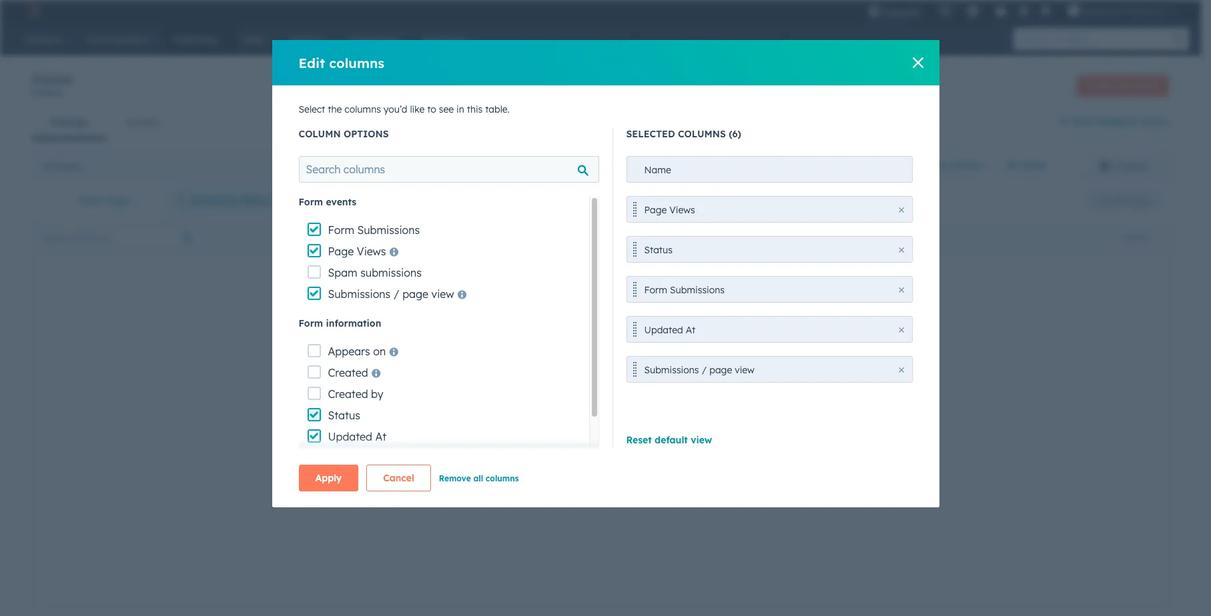 Task type: vqa. For each thing, say whether or not it's contained in the screenshot.
rightmost Press to sort. ELEMENT
no



Task type: locate. For each thing, give the bounding box(es) containing it.
0 vertical spatial forms
[[32, 71, 74, 87]]

remove all columns button
[[439, 471, 519, 487]]

1 vertical spatial page
[[710, 364, 732, 376]]

1 vertical spatial page
[[328, 245, 354, 258]]

updated up gather
[[645, 324, 683, 336]]

1 vertical spatial a
[[460, 306, 468, 322]]

non‑hubspot forms
[[1074, 115, 1170, 128]]

your up needed.
[[598, 395, 618, 407]]

in inside edit columns 'dialog'
[[457, 103, 464, 115]]

apoptosis studios 2
[[1083, 5, 1164, 16]]

a for create a free form to start gathering leads
[[460, 306, 468, 322]]

2 horizontal spatial a
[[1116, 80, 1121, 90]]

0 horizontal spatial views
[[357, 245, 386, 258]]

0 vertical spatial you.
[[501, 411, 519, 423]]

views down name
[[670, 204, 695, 216]]

follow
[[433, 437, 463, 449]]

0 horizontal spatial a
[[460, 306, 468, 322]]

1 vertical spatial close image
[[899, 248, 904, 253]]

form up no
[[532, 395, 553, 407]]

free inside button
[[1123, 80, 1138, 90]]

1 vertical spatial information
[[449, 368, 501, 380]]

1 created from the top
[[328, 366, 368, 380]]

0 horizontal spatial forms
[[32, 71, 74, 87]]

page views down name
[[645, 204, 695, 216]]

you'd
[[384, 103, 408, 115]]

remove all columns
[[439, 474, 519, 484]]

tara schultz image
[[1068, 5, 1080, 17]]

updated
[[645, 324, 683, 336], [328, 431, 373, 444]]

0
[[32, 88, 37, 98]]

0 vertical spatial a
[[1116, 80, 1121, 90]]

up
[[466, 437, 478, 449]]

view inside button
[[1133, 196, 1150, 206]]

updated at
[[645, 324, 696, 336], [328, 431, 387, 444]]

0 vertical spatial page views
[[645, 204, 695, 216]]

1 vertical spatial in
[[433, 469, 440, 481]]

1 vertical spatial at
[[376, 431, 387, 444]]

all for all forms
[[43, 161, 53, 173]]

columns inside 'button'
[[486, 474, 519, 484]]

form,
[[489, 453, 512, 465]]

0 vertical spatial form
[[1140, 80, 1158, 90]]

non‑hubspot forms button
[[1060, 113, 1170, 131]]

created down appears
[[328, 366, 368, 380]]

designed to gather the information your business needs.
[[433, 352, 651, 380]]

apoptosis
[[1083, 5, 1124, 16]]

form information
[[299, 318, 381, 330]]

the right select
[[328, 103, 342, 115]]

a left leads
[[460, 306, 468, 322]]

2 vertical spatial to
[[610, 352, 619, 364]]

a inside whenever someone completes a form, their details are stored for you in hubspot.
[[481, 453, 486, 465]]

2 horizontal spatial to
[[610, 352, 619, 364]]

1 horizontal spatial submissions / page view
[[645, 364, 755, 376]]

0 vertical spatial page
[[403, 288, 429, 301]]

0 horizontal spatial all
[[43, 161, 53, 173]]

help image
[[996, 6, 1008, 18]]

create inside button
[[1089, 80, 1114, 90]]

0 horizontal spatial create
[[411, 306, 455, 322]]

page down name
[[645, 204, 667, 216]]

close image for page views
[[899, 208, 904, 213]]

0 vertical spatial form submissions
[[328, 224, 420, 237]]

0 vertical spatial free
[[1123, 80, 1138, 90]]

by
[[371, 388, 383, 401]]

Search columns search field
[[299, 156, 599, 183]]

appears
[[328, 345, 370, 358]]

columns down form,
[[486, 474, 519, 484]]

non-hubspot forms button
[[595, 153, 876, 180]]

1 horizontal spatial in
[[457, 103, 464, 115]]

updated at down 'created by'
[[328, 431, 387, 444]]

apply button
[[299, 465, 359, 492]]

close image
[[913, 57, 924, 68], [899, 288, 904, 293], [899, 328, 904, 333], [899, 368, 904, 373]]

at
[[686, 324, 696, 336], [376, 431, 387, 444]]

0 vertical spatial at
[[686, 324, 696, 336]]

1 horizontal spatial at
[[686, 324, 696, 336]]

1 close image from the top
[[899, 208, 904, 213]]

0 vertical spatial information
[[326, 318, 381, 330]]

non‑hubspot
[[1074, 115, 1138, 128]]

your
[[503, 368, 523, 380], [510, 395, 530, 407], [598, 395, 618, 407]]

hubspot
[[628, 161, 667, 173]]

1 horizontal spatial create
[[1089, 80, 1114, 90]]

1 horizontal spatial all
[[1007, 160, 1018, 172]]

0 horizontal spatial information
[[326, 318, 381, 330]]

analyze button
[[107, 106, 178, 138]]

the down gathering at the left of the page
[[433, 368, 447, 380]]

close image for status
[[899, 248, 904, 253]]

0 horizontal spatial updated
[[328, 431, 373, 444]]

0 horizontal spatial updated at
[[328, 431, 387, 444]]

when
[[480, 437, 505, 449]]

this
[[467, 103, 483, 115]]

created
[[328, 366, 368, 380], [328, 388, 368, 401]]

views up spam submissions
[[357, 245, 386, 258]]

1 horizontal spatial page
[[710, 364, 732, 376]]

0 horizontal spatial /
[[394, 288, 400, 301]]

0 horizontal spatial page
[[328, 245, 354, 258]]

1 horizontal spatial information
[[449, 368, 501, 380]]

/
[[394, 288, 400, 301], [702, 364, 707, 376]]

information inside edit columns 'dialog'
[[326, 318, 381, 330]]

1 horizontal spatial free
[[1123, 80, 1138, 90]]

form inside your form wherever your customers find you. no developer needed.
[[532, 395, 553, 407]]

marketplaces image
[[968, 6, 980, 18]]

select the columns you'd like to see in this table.
[[299, 103, 510, 115]]

a left form,
[[481, 453, 486, 465]]

in down completes
[[433, 469, 440, 481]]

2 vertical spatial a
[[481, 453, 486, 465]]

1 horizontal spatial status
[[645, 244, 673, 256]]

reset
[[626, 435, 652, 447]]

create for create a free form to start gathering leads
[[411, 306, 455, 322]]

1 horizontal spatial form submissions
[[645, 284, 725, 296]]

1 vertical spatial /
[[702, 364, 707, 376]]

0 vertical spatial to
[[427, 103, 436, 115]]

settings image
[[1018, 6, 1030, 18]]

search image
[[1174, 35, 1183, 44]]

0 horizontal spatial status
[[328, 409, 360, 423]]

to inside edit columns 'dialog'
[[427, 103, 436, 115]]

1 horizontal spatial /
[[702, 364, 707, 376]]

cancel
[[383, 473, 414, 485]]

all forms button
[[32, 153, 313, 180]]

folders
[[1116, 161, 1148, 173]]

close image
[[899, 208, 904, 213], [899, 248, 904, 253]]

0 horizontal spatial submissions / page view
[[328, 288, 454, 301]]

views
[[1021, 160, 1047, 172]]

find
[[481, 411, 498, 423]]

to left start
[[539, 306, 553, 322]]

0 horizontal spatial free
[[472, 306, 499, 322]]

information inside designed to gather the information your business needs.
[[449, 368, 501, 380]]

1 horizontal spatial a
[[481, 453, 486, 465]]

close image for updated at
[[899, 328, 904, 333]]

form
[[1140, 80, 1158, 90], [503, 306, 535, 322], [532, 395, 553, 407]]

0 vertical spatial in
[[457, 103, 464, 115]]

the inside edit columns 'dialog'
[[328, 103, 342, 115]]

status
[[645, 244, 673, 256], [328, 409, 360, 423]]

1 horizontal spatial updated at
[[645, 324, 696, 336]]

forms inside forms 0 forms
[[40, 88, 63, 98]]

1 horizontal spatial views
[[670, 204, 695, 216]]

settings link
[[1016, 4, 1032, 18]]

1 horizontal spatial to
[[539, 306, 553, 322]]

whenever someone completes a form, their details are stored for you in hubspot.
[[433, 437, 651, 481]]

created left the by
[[328, 388, 368, 401]]

hubspot link
[[16, 3, 50, 19]]

name
[[645, 164, 671, 176]]

information up find
[[449, 368, 501, 380]]

0 horizontal spatial at
[[376, 431, 387, 444]]

forms inside banner
[[32, 71, 74, 87]]

form inside create a free form to start gathering leads
[[503, 306, 535, 322]]

events
[[326, 196, 357, 208]]

2 created from the top
[[328, 388, 368, 401]]

upgrade image
[[869, 6, 881, 18]]

edit columns
[[299, 54, 385, 71]]

non-hubspot forms
[[606, 161, 695, 173]]

in right see
[[457, 103, 464, 115]]

0 vertical spatial close image
[[899, 208, 904, 213]]

free inside create a free form to start gathering leads
[[472, 306, 499, 322]]

forms right 0
[[40, 88, 63, 98]]

submissions / page view
[[328, 288, 454, 301], [645, 364, 755, 376]]

navigation
[[32, 106, 178, 139]]

gathering
[[411, 322, 477, 339]]

form
[[79, 195, 103, 207], [299, 196, 323, 208], [328, 224, 354, 237], [645, 284, 668, 296], [299, 318, 323, 330]]

1 vertical spatial create
[[411, 306, 455, 322]]

create inside create a free form to start gathering leads
[[411, 306, 455, 322]]

to
[[427, 103, 436, 115], [539, 306, 553, 322], [610, 352, 619, 364]]

all left views
[[1007, 160, 1018, 172]]

see
[[439, 103, 454, 115]]

0 horizontal spatial to
[[427, 103, 436, 115]]

form left start
[[503, 306, 535, 322]]

1 vertical spatial the
[[433, 368, 447, 380]]

follow up when it suits you.
[[433, 437, 562, 449]]

created by
[[328, 388, 383, 401]]

in inside whenever someone completes a form, their details are stored for you in hubspot.
[[433, 469, 440, 481]]

2 close image from the top
[[899, 248, 904, 253]]

0 horizontal spatial in
[[433, 469, 440, 481]]

forms inside "button"
[[1140, 115, 1170, 128]]

you
[[632, 453, 648, 465]]

columns right edit
[[329, 54, 385, 71]]

your left 'business'
[[503, 368, 523, 380]]

0 vertical spatial the
[[328, 103, 342, 115]]

all for all views
[[1007, 160, 1018, 172]]

1 vertical spatial to
[[539, 306, 553, 322]]

form up non‑hubspot forms
[[1140, 80, 1158, 90]]

1 vertical spatial you.
[[542, 437, 562, 449]]

1 horizontal spatial the
[[433, 368, 447, 380]]

you. up details
[[542, 437, 562, 449]]

no
[[521, 411, 535, 423]]

remove
[[439, 474, 471, 484]]

apoptosis studios 2 button
[[1060, 0, 1184, 21]]

1 vertical spatial forms
[[1140, 115, 1170, 128]]

2 vertical spatial form
[[532, 395, 553, 407]]

submissions / page view down submissions in the left of the page
[[328, 288, 454, 301]]

page views up spam
[[328, 245, 386, 258]]

page up spam
[[328, 245, 354, 258]]

page views
[[645, 204, 695, 216], [328, 245, 386, 258]]

menu
[[859, 0, 1186, 21]]

forms down create a free form button
[[1140, 115, 1170, 128]]

a inside button
[[1116, 80, 1121, 90]]

columns
[[329, 54, 385, 71], [345, 103, 381, 115], [678, 128, 726, 140], [486, 474, 519, 484]]

0 horizontal spatial page views
[[328, 245, 386, 258]]

you.
[[501, 411, 519, 423], [542, 437, 562, 449]]

notifications button
[[1035, 0, 1058, 21]]

submissions / page view down gather
[[645, 364, 755, 376]]

create up non‑hubspot
[[1089, 80, 1114, 90]]

page
[[645, 204, 667, 216], [328, 245, 354, 258]]

0 horizontal spatial page
[[403, 288, 429, 301]]

1 vertical spatial form
[[503, 306, 535, 322]]

columns up options
[[345, 103, 381, 115]]

0 vertical spatial page
[[645, 204, 667, 216]]

form inside button
[[1140, 80, 1158, 90]]

calling icon image
[[940, 5, 952, 17]]

1 horizontal spatial updated
[[645, 324, 683, 336]]

updated at up gather
[[645, 324, 696, 336]]

create
[[1089, 80, 1114, 90], [411, 306, 455, 322]]

menu item
[[930, 0, 933, 21]]

create down submissions in the left of the page
[[411, 306, 455, 322]]

navigation containing manage
[[32, 106, 178, 139]]

all forms
[[43, 161, 81, 173]]

notifications image
[[1040, 6, 1052, 18]]

form for create a free form to start gathering leads
[[503, 306, 535, 322]]

0 vertical spatial created
[[328, 366, 368, 380]]

forms up 0
[[32, 71, 74, 87]]

your inside designed to gather the information your business needs.
[[503, 368, 523, 380]]

0 vertical spatial views
[[670, 204, 695, 216]]

business
[[526, 368, 563, 380]]

you. left no
[[501, 411, 519, 423]]

1 horizontal spatial forms
[[1140, 115, 1170, 128]]

1 horizontal spatial you.
[[542, 437, 562, 449]]

forms down selected columns (6) on the right of the page
[[669, 161, 695, 173]]

all inside button
[[43, 161, 53, 173]]

all down manage
[[43, 161, 53, 173]]

view inside popup button
[[926, 160, 948, 172]]

manage button
[[32, 106, 107, 138]]

developer
[[537, 411, 580, 423]]

page
[[403, 288, 429, 301], [710, 364, 732, 376]]

0 horizontal spatial you.
[[501, 411, 519, 423]]

created for created by
[[328, 388, 368, 401]]

a up non‑hubspot forms
[[1116, 80, 1121, 90]]

to right like
[[427, 103, 436, 115]]

form inside popup button
[[79, 195, 103, 207]]

0 vertical spatial create
[[1089, 80, 1114, 90]]

0 horizontal spatial the
[[328, 103, 342, 115]]

1 vertical spatial status
[[328, 409, 360, 423]]

(6)
[[729, 128, 742, 140]]

1 vertical spatial created
[[328, 388, 368, 401]]

a inside create a free form to start gathering leads
[[460, 306, 468, 322]]

save view button
[[1088, 190, 1161, 212]]

updated down 'created by'
[[328, 431, 373, 444]]

add view (3/50)
[[905, 160, 980, 172]]

1 vertical spatial free
[[472, 306, 499, 322]]

to left gather
[[610, 352, 619, 364]]

information up appears on
[[326, 318, 381, 330]]



Task type: describe. For each thing, give the bounding box(es) containing it.
reset default view
[[626, 435, 713, 447]]

2
[[1159, 5, 1164, 16]]

forms 0 forms
[[32, 71, 74, 98]]

1 vertical spatial updated
[[328, 431, 373, 444]]

spam submissions
[[328, 266, 422, 280]]

customers
[[433, 411, 478, 423]]

like
[[410, 103, 425, 115]]

1 vertical spatial page views
[[328, 245, 386, 258]]

1 horizontal spatial page
[[645, 204, 667, 216]]

marketplaces button
[[960, 0, 988, 21]]

gather
[[622, 352, 651, 364]]

1 vertical spatial views
[[357, 245, 386, 258]]

leads
[[481, 322, 517, 339]]

create a free form button
[[1077, 75, 1170, 96]]

non-
[[606, 161, 628, 173]]

selected columns (6)
[[626, 128, 742, 140]]

0 horizontal spatial form submissions
[[328, 224, 420, 237]]

type
[[106, 195, 129, 207]]

needs.
[[566, 368, 594, 380]]

upgrade
[[883, 7, 921, 17]]

0 vertical spatial status
[[645, 244, 673, 256]]

forms down manage button
[[56, 161, 81, 173]]

0 vertical spatial updated
[[645, 324, 683, 336]]

free for create a free form to start gathering leads
[[472, 306, 499, 322]]

filters
[[240, 195, 267, 207]]

suits
[[518, 437, 539, 449]]

advanced
[[191, 195, 237, 207]]

close image for submissions / page view
[[899, 368, 904, 373]]

someone
[[611, 437, 651, 449]]

forms for non-
[[669, 161, 695, 173]]

forms banner
[[32, 71, 1170, 106]]

to inside create a free form to start gathering leads
[[539, 306, 553, 322]]

menu containing apoptosis studios 2
[[859, 0, 1186, 21]]

you. inside your form wherever your customers find you. no developer needed.
[[501, 411, 519, 423]]

default
[[655, 435, 688, 447]]

a for create a free form
[[1116, 80, 1121, 90]]

created for created
[[328, 366, 368, 380]]

actions
[[1122, 232, 1150, 242]]

actions button
[[1114, 229, 1166, 246]]

details
[[538, 453, 567, 465]]

to inside designed to gather the information your business needs.
[[610, 352, 619, 364]]

all
[[474, 474, 483, 484]]

table.
[[485, 103, 510, 115]]

close image for form submissions
[[899, 288, 904, 293]]

form type
[[79, 195, 129, 207]]

reset default view button
[[626, 435, 713, 447]]

studios
[[1126, 5, 1157, 16]]

form events
[[299, 196, 357, 208]]

stored
[[586, 453, 614, 465]]

free for create a free form
[[1123, 80, 1138, 90]]

1 horizontal spatial page views
[[645, 204, 695, 216]]

advanced filters (1)
[[191, 195, 282, 207]]

Search HubSpot search field
[[1014, 28, 1178, 51]]

1 vertical spatial updated at
[[328, 431, 387, 444]]

published button
[[313, 153, 595, 180]]

edit columns dialog
[[272, 40, 940, 508]]

wherever
[[556, 395, 596, 407]]

select
[[299, 103, 325, 115]]

form for create a free form
[[1140, 80, 1158, 90]]

create a free form to start gathering leads
[[411, 306, 589, 339]]

create for create a free form
[[1089, 80, 1114, 90]]

appears on
[[328, 345, 386, 358]]

advanced filters (1) button
[[168, 188, 291, 214]]

start
[[557, 306, 589, 322]]

create a free form
[[1089, 80, 1158, 90]]

are
[[569, 453, 584, 465]]

0 vertical spatial /
[[394, 288, 400, 301]]

(1)
[[270, 195, 282, 207]]

close image for edit columns
[[913, 57, 924, 68]]

1 vertical spatial submissions / page view
[[645, 364, 755, 376]]

on
[[373, 345, 386, 358]]

save
[[1112, 196, 1130, 206]]

submissions
[[361, 266, 422, 280]]

1 vertical spatial form submissions
[[645, 284, 725, 296]]

0 vertical spatial submissions / page view
[[328, 288, 454, 301]]

add
[[905, 160, 924, 172]]

hubspot.
[[443, 469, 484, 481]]

your form wherever your customers find you. no developer needed.
[[433, 395, 618, 423]]

hubspot image
[[24, 3, 40, 19]]

completes
[[433, 453, 478, 465]]

analyze
[[126, 116, 160, 128]]

help button
[[990, 0, 1013, 21]]

column options
[[299, 128, 389, 140]]

column
[[299, 128, 341, 140]]

options
[[344, 128, 389, 140]]

your up no
[[510, 395, 530, 407]]

it
[[508, 437, 515, 449]]

forms for forms
[[40, 88, 63, 98]]

Search forms search field
[[36, 225, 203, 249]]

add view (3/50) button
[[882, 152, 998, 179]]

columns left (6)
[[678, 128, 726, 140]]

search button
[[1167, 28, 1190, 51]]

selected
[[626, 128, 675, 140]]

manage
[[51, 116, 88, 128]]

spam
[[328, 266, 358, 280]]

apply
[[315, 473, 342, 485]]

their
[[515, 453, 535, 465]]

form type button
[[70, 188, 147, 214]]

0 vertical spatial updated at
[[645, 324, 696, 336]]

for
[[617, 453, 629, 465]]

whenever
[[564, 437, 608, 449]]

the inside designed to gather the information your business needs.
[[433, 368, 447, 380]]

all views link
[[998, 152, 1056, 179]]

calling icon button
[[934, 2, 957, 19]]

(3/50)
[[951, 160, 980, 172]]



